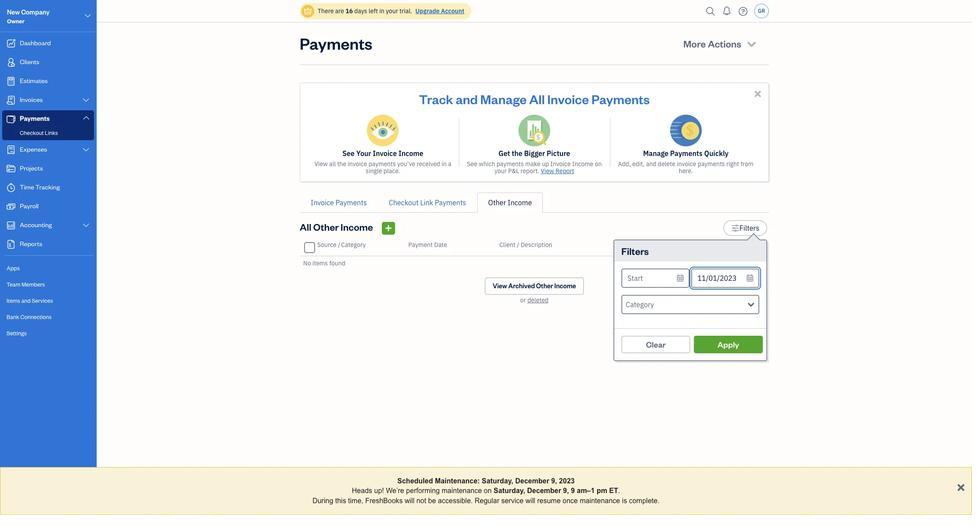 Task type: locate. For each thing, give the bounding box(es) containing it.
in right left
[[379, 7, 384, 15]]

will right service
[[525, 497, 535, 504]]

add,
[[618, 160, 631, 168]]

upgrade account link
[[414, 7, 464, 15]]

checkout for checkout link payments
[[389, 198, 419, 207]]

chevrondown image
[[745, 37, 758, 50]]

checkout
[[20, 129, 44, 136], [389, 198, 419, 207]]

invoice
[[547, 91, 589, 107], [373, 149, 397, 158], [550, 160, 571, 168], [311, 198, 334, 207]]

main element
[[0, 0, 119, 515]]

expenses
[[20, 145, 47, 153]]

all
[[329, 160, 336, 168]]

all
[[529, 91, 545, 107], [300, 221, 311, 233]]

1 vertical spatial saturday,
[[494, 487, 525, 495]]

checkout left link
[[389, 198, 419, 207]]

company
[[21, 8, 50, 16]]

/
[[338, 241, 340, 249], [517, 241, 519, 249]]

×
[[957, 478, 965, 494]]

are
[[335, 7, 344, 15]]

service
[[501, 497, 524, 504]]

0 horizontal spatial the
[[337, 160, 346, 168]]

payment image
[[6, 115, 16, 123]]

2 vertical spatial and
[[21, 297, 31, 304]]

0 vertical spatial other
[[488, 198, 506, 207]]

1 horizontal spatial the
[[512, 149, 522, 158]]

0 vertical spatial see
[[342, 149, 355, 158]]

close image
[[753, 89, 763, 99]]

invoice payments link
[[300, 192, 378, 213]]

settings link
[[2, 326, 94, 341]]

manage
[[480, 91, 527, 107], [643, 149, 669, 158]]

the right get
[[512, 149, 522, 158]]

payroll link
[[2, 198, 94, 216]]

will
[[405, 497, 415, 504], [525, 497, 535, 504]]

your left trial.
[[386, 7, 398, 15]]

other up 'source'
[[313, 221, 339, 233]]

payments inside see your invoice income view all the invoice payments you've received in a single place.
[[369, 160, 396, 168]]

maintenance:
[[435, 477, 480, 485]]

0 horizontal spatial invoice
[[348, 160, 367, 168]]

payments down the your
[[369, 160, 396, 168]]

report
[[556, 167, 574, 175]]

maintenance
[[442, 487, 482, 495], [580, 497, 620, 504]]

invoice payments
[[311, 198, 367, 207]]

and inside main element
[[21, 297, 31, 304]]

1 vertical spatial see
[[467, 160, 477, 168]]

filters up amount button in the top right of the page
[[740, 224, 759, 232]]

1 vertical spatial 9,
[[563, 487, 569, 495]]

checkout for checkout links
[[20, 129, 44, 136]]

chevron large down image inside expenses link
[[82, 146, 90, 153]]

1 horizontal spatial other
[[488, 198, 506, 207]]

delete
[[658, 160, 675, 168]]

gr
[[758, 7, 765, 14]]

1 horizontal spatial and
[[456, 91, 478, 107]]

0 vertical spatial 9,
[[551, 477, 557, 485]]

deleted
[[527, 296, 548, 304]]

and right edit,
[[646, 160, 656, 168]]

members
[[22, 281, 45, 288]]

checkout link payments
[[389, 198, 466, 207]]

1 horizontal spatial payments
[[497, 160, 524, 168]]

0 horizontal spatial on
[[484, 487, 492, 495]]

your
[[356, 149, 371, 158]]

0 horizontal spatial manage
[[480, 91, 527, 107]]

which
[[479, 160, 495, 168]]

chart image
[[6, 221, 16, 230]]

reports
[[20, 240, 42, 248]]

1 horizontal spatial your
[[495, 167, 507, 175]]

report.
[[521, 167, 539, 175]]

in left the a
[[442, 160, 447, 168]]

the right all
[[337, 160, 346, 168]]

source
[[317, 241, 336, 249]]

16
[[346, 7, 353, 15]]

2 horizontal spatial and
[[646, 160, 656, 168]]

all up 'no'
[[300, 221, 311, 233]]

view right make
[[541, 167, 554, 175]]

invoice right delete at the right top
[[677, 160, 696, 168]]

maintenance down pm
[[580, 497, 620, 504]]

2 horizontal spatial payments
[[698, 160, 725, 168]]

team members
[[7, 281, 45, 288]]

project image
[[6, 164, 16, 173]]

0 vertical spatial and
[[456, 91, 478, 107]]

1 vertical spatial filters
[[621, 245, 649, 257]]

1 vertical spatial all
[[300, 221, 311, 233]]

1 horizontal spatial on
[[595, 160, 602, 168]]

reports link
[[2, 236, 94, 254]]

1 vertical spatial maintenance
[[580, 497, 620, 504]]

0 vertical spatial your
[[386, 7, 398, 15]]

accessible.
[[438, 497, 473, 504]]

new company owner
[[7, 8, 50, 25]]

other up deleted at the bottom right of the page
[[536, 282, 553, 290]]

payments down quickly
[[698, 160, 725, 168]]

not
[[416, 497, 426, 504]]

1 / from the left
[[338, 241, 340, 249]]

description
[[521, 241, 552, 249]]

0 vertical spatial all
[[529, 91, 545, 107]]

heads
[[352, 487, 372, 495]]

found
[[329, 259, 345, 267]]

and right track
[[456, 91, 478, 107]]

left
[[369, 7, 378, 15]]

0 horizontal spatial in
[[379, 7, 384, 15]]

report image
[[6, 240, 16, 249]]

see inside see which payments make up invoice income on your p&l report.
[[467, 160, 477, 168]]

9, left the 2023
[[551, 477, 557, 485]]

/ for category
[[338, 241, 340, 249]]

be
[[428, 497, 436, 504]]

chevron large down image for expenses
[[82, 146, 90, 153]]

time
[[20, 183, 34, 191]]

1 horizontal spatial checkout
[[389, 198, 419, 207]]

invoice inside see your invoice income view all the invoice payments you've received in a single place.
[[348, 160, 367, 168]]

0 horizontal spatial and
[[21, 297, 31, 304]]

1 horizontal spatial filters
[[740, 224, 759, 232]]

payments inside see which payments make up invoice income on your p&l report.
[[497, 160, 524, 168]]

1 will from the left
[[405, 497, 415, 504]]

payments inside the manage payments quickly add, edit, and delete invoice payments right from here.
[[698, 160, 725, 168]]

see inside see your invoice income view all the invoice payments you've received in a single place.
[[342, 149, 355, 158]]

checkout inside main element
[[20, 129, 44, 136]]

payments inside the manage payments quickly add, edit, and delete invoice payments right from here.
[[670, 149, 703, 158]]

links
[[45, 129, 58, 136]]

payments inside main element
[[20, 114, 50, 123]]

chevron large down image
[[84, 11, 92, 21], [82, 97, 90, 104], [82, 114, 90, 121], [82, 146, 90, 153], [82, 222, 90, 229]]

client / description
[[499, 241, 552, 249]]

2 / from the left
[[517, 241, 519, 249]]

accounting link
[[2, 217, 94, 235]]

/ right 'source'
[[338, 241, 340, 249]]

see for your
[[342, 149, 355, 158]]

go to help image
[[736, 5, 750, 18]]

crown image
[[303, 6, 312, 16]]

2 horizontal spatial other
[[536, 282, 553, 290]]

0 horizontal spatial payments
[[369, 160, 396, 168]]

0 vertical spatial manage
[[480, 91, 527, 107]]

filters up "start date in mm/dd/yyyy format" text field
[[621, 245, 649, 257]]

see left the your
[[342, 149, 355, 158]]

1 vertical spatial your
[[495, 167, 507, 175]]

during
[[313, 497, 333, 504]]

1 vertical spatial the
[[337, 160, 346, 168]]

0 horizontal spatial will
[[405, 497, 415, 504]]

payments down get
[[497, 160, 524, 168]]

payment
[[408, 241, 433, 249]]

dashboard link
[[2, 35, 94, 53]]

view archived other income
[[493, 282, 576, 290]]

1 horizontal spatial see
[[467, 160, 477, 168]]

items
[[7, 297, 20, 304]]

see your invoice income image
[[367, 115, 399, 146]]

9,
[[551, 477, 557, 485], [563, 487, 569, 495]]

estimate image
[[6, 77, 16, 86]]

0 vertical spatial maintenance
[[442, 487, 482, 495]]

see
[[342, 149, 355, 158], [467, 160, 477, 168]]

on left add, at the right top
[[595, 160, 602, 168]]

2 invoice from the left
[[677, 160, 696, 168]]

tracking
[[35, 183, 60, 191]]

chevron large down image inside invoices link
[[82, 97, 90, 104]]

1 horizontal spatial in
[[442, 160, 447, 168]]

1 horizontal spatial all
[[529, 91, 545, 107]]

1 horizontal spatial will
[[525, 497, 535, 504]]

amount
[[744, 241, 766, 249]]

clients
[[20, 58, 39, 66]]

performing
[[406, 487, 440, 495]]

view for view archived other income
[[493, 282, 507, 290]]

team members link
[[2, 277, 94, 292]]

time,
[[348, 497, 363, 504]]

on
[[595, 160, 602, 168], [484, 487, 492, 495]]

expenses link
[[2, 141, 94, 159]]

1 invoice from the left
[[348, 160, 367, 168]]

view archived other income link
[[485, 277, 584, 295]]

1 vertical spatial checkout
[[389, 198, 419, 207]]

0 horizontal spatial filters
[[621, 245, 649, 257]]

invoice inside the manage payments quickly add, edit, and delete invoice payments right from here.
[[677, 160, 696, 168]]

invoice for payments
[[677, 160, 696, 168]]

resume
[[537, 497, 561, 504]]

checkout up expenses
[[20, 129, 44, 136]]

clear button
[[621, 336, 690, 353]]

1 horizontal spatial /
[[517, 241, 519, 249]]

1 payments from the left
[[369, 160, 396, 168]]

all up 'get the bigger picture'
[[529, 91, 545, 107]]

view left archived
[[493, 282, 507, 290]]

no items found
[[303, 259, 345, 267]]

0 horizontal spatial view
[[314, 160, 328, 168]]

1 horizontal spatial 9,
[[563, 487, 569, 495]]

view report
[[541, 167, 574, 175]]

bank
[[7, 313, 19, 320]]

1 horizontal spatial manage
[[643, 149, 669, 158]]

1 vertical spatial manage
[[643, 149, 669, 158]]

make
[[525, 160, 540, 168]]

income inside see your invoice income view all the invoice payments you've received in a single place.
[[399, 149, 423, 158]]

notifications image
[[720, 2, 734, 20]]

1 horizontal spatial invoice
[[677, 160, 696, 168]]

0 vertical spatial on
[[595, 160, 602, 168]]

saturday, up service
[[494, 487, 525, 495]]

invoice inside see your invoice income view all the invoice payments you've received in a single place.
[[373, 149, 397, 158]]

1 vertical spatial in
[[442, 160, 447, 168]]

9
[[571, 487, 575, 495]]

1 vertical spatial on
[[484, 487, 492, 495]]

and right items
[[21, 297, 31, 304]]

view left all
[[314, 160, 328, 168]]

will left not
[[405, 497, 415, 504]]

2 horizontal spatial view
[[541, 167, 554, 175]]

client image
[[6, 58, 16, 67]]

0 horizontal spatial 9,
[[551, 477, 557, 485]]

0 vertical spatial checkout
[[20, 129, 44, 136]]

on inside scheduled maintenance: saturday, december 9, 2023 heads up! we're performing maintenance on saturday, december 9, 9 am–1 pm et . during this time, freshbooks will not be accessible. regular service will resume once maintenance is complete.
[[484, 487, 492, 495]]

chevron large down image inside the accounting link
[[82, 222, 90, 229]]

your left p&l
[[495, 167, 507, 175]]

other down which
[[488, 198, 506, 207]]

no
[[303, 259, 311, 267]]

payroll
[[20, 202, 39, 210]]

manage inside the manage payments quickly add, edit, and delete invoice payments right from here.
[[643, 149, 669, 158]]

on up regular
[[484, 487, 492, 495]]

et
[[609, 487, 618, 495]]

items and services
[[7, 297, 53, 304]]

9, left 9
[[563, 487, 569, 495]]

0 horizontal spatial other
[[313, 221, 339, 233]]

money image
[[6, 202, 16, 211]]

picture
[[547, 149, 570, 158]]

1 vertical spatial and
[[646, 160, 656, 168]]

/ for description
[[517, 241, 519, 249]]

0 horizontal spatial checkout
[[20, 129, 44, 136]]

there
[[318, 7, 334, 15]]

0 horizontal spatial see
[[342, 149, 355, 158]]

am–1
[[577, 487, 595, 495]]

here.
[[679, 167, 693, 175]]

1 vertical spatial other
[[313, 221, 339, 233]]

0 horizontal spatial /
[[338, 241, 340, 249]]

payments
[[300, 33, 372, 54], [592, 91, 650, 107], [20, 114, 50, 123], [670, 149, 703, 158], [336, 198, 367, 207], [435, 198, 466, 207]]

/ right client
[[517, 241, 519, 249]]

invoice down the your
[[348, 160, 367, 168]]

we're
[[386, 487, 404, 495]]

2 payments from the left
[[497, 160, 524, 168]]

1 horizontal spatial view
[[493, 282, 507, 290]]

saturday, up regular
[[482, 477, 513, 485]]

see your invoice income view all the invoice payments you've received in a single place.
[[314, 149, 451, 175]]

see left which
[[467, 160, 477, 168]]

3 payments from the left
[[698, 160, 725, 168]]

chevron large down image for accounting
[[82, 222, 90, 229]]

maintenance down "maintenance:"
[[442, 487, 482, 495]]

0 vertical spatial filters
[[740, 224, 759, 232]]



Task type: vqa. For each thing, say whether or not it's contained in the screenshot.
chevron large down icon
yes



Task type: describe. For each thing, give the bounding box(es) containing it.
bank connections
[[7, 313, 52, 320]]

0 horizontal spatial your
[[386, 7, 398, 15]]

you've
[[397, 160, 415, 168]]

view inside see your invoice income view all the invoice payments you've received in a single place.
[[314, 160, 328, 168]]

and for manage
[[456, 91, 478, 107]]

0 vertical spatial in
[[379, 7, 384, 15]]

invoices
[[20, 95, 43, 104]]

there are 16 days left in your trial. upgrade account
[[318, 7, 464, 15]]

projects
[[20, 164, 43, 172]]

place.
[[384, 167, 400, 175]]

scheduled
[[397, 477, 433, 485]]

see which payments make up invoice income on your p&l report.
[[467, 160, 602, 175]]

or
[[520, 296, 526, 304]]

invoice for your
[[348, 160, 367, 168]]

payments for income
[[369, 160, 396, 168]]

the inside see your invoice income view all the invoice payments you've received in a single place.
[[337, 160, 346, 168]]

get the bigger picture
[[499, 149, 570, 158]]

payment date
[[408, 241, 447, 249]]

is
[[622, 497, 627, 504]]

timer image
[[6, 183, 16, 192]]

payments for add,
[[698, 160, 725, 168]]

date
[[434, 241, 447, 249]]

settings image
[[731, 223, 740, 233]]

0 vertical spatial saturday,
[[482, 477, 513, 485]]

this
[[335, 497, 346, 504]]

clear
[[646, 339, 666, 349]]

invoices link
[[2, 91, 94, 109]]

checkout links
[[20, 129, 58, 136]]

more actions
[[683, 37, 741, 50]]

see for which
[[467, 160, 477, 168]]

dashboard
[[20, 39, 51, 47]]

manage payments quickly image
[[670, 115, 702, 146]]

chevron large down image for payments
[[82, 114, 90, 121]]

checkout links link
[[4, 127, 92, 138]]

archived
[[508, 282, 535, 290]]

other income
[[488, 198, 532, 207]]

dashboard image
[[6, 39, 16, 48]]

regular
[[475, 497, 499, 504]]

invoice image
[[6, 96, 16, 105]]

expense image
[[6, 145, 16, 154]]

1 horizontal spatial maintenance
[[580, 497, 620, 504]]

source / category
[[317, 241, 366, 249]]

account
[[441, 7, 464, 15]]

apply
[[718, 339, 739, 349]]

owner
[[7, 18, 25, 25]]

right
[[726, 160, 739, 168]]

Start date in MM/DD/YYYY format text field
[[621, 269, 690, 288]]

Category search field
[[626, 299, 748, 310]]

End date in MM/DD/YYYY format text field
[[691, 269, 759, 288]]

gr button
[[754, 4, 769, 18]]

apps
[[7, 265, 20, 272]]

received
[[417, 160, 440, 168]]

deleted link
[[527, 296, 548, 304]]

get
[[499, 149, 510, 158]]

.
[[618, 487, 620, 495]]

0 vertical spatial december
[[515, 477, 549, 485]]

× dialog
[[0, 467, 972, 515]]

apps link
[[2, 261, 94, 276]]

new
[[7, 8, 20, 16]]

estimates link
[[2, 73, 94, 91]]

in inside see your invoice income view all the invoice payments you've received in a single place.
[[442, 160, 447, 168]]

from
[[741, 160, 754, 168]]

on inside see which payments make up invoice income on your p&l report.
[[595, 160, 602, 168]]

2 will from the left
[[525, 497, 535, 504]]

once
[[563, 497, 578, 504]]

search image
[[704, 5, 718, 18]]

track and manage all invoice payments
[[419, 91, 650, 107]]

accounting
[[20, 221, 52, 229]]

track
[[419, 91, 453, 107]]

and for services
[[21, 297, 31, 304]]

single
[[366, 167, 382, 175]]

view for view report
[[541, 167, 554, 175]]

manage payments quickly add, edit, and delete invoice payments right from here.
[[618, 149, 754, 175]]

filters inside dropdown button
[[740, 224, 759, 232]]

services
[[32, 297, 53, 304]]

upgrade
[[415, 7, 440, 15]]

actions
[[708, 37, 741, 50]]

connections
[[20, 313, 52, 320]]

payments link
[[2, 110, 94, 127]]

income inside see which payments make up invoice income on your p&l report.
[[572, 160, 593, 168]]

complete.
[[629, 497, 660, 504]]

your inside see which payments make up invoice income on your p&l report.
[[495, 167, 507, 175]]

client
[[499, 241, 515, 249]]

quickly
[[704, 149, 729, 158]]

0 horizontal spatial all
[[300, 221, 311, 233]]

and inside the manage payments quickly add, edit, and delete invoice payments right from here.
[[646, 160, 656, 168]]

items
[[312, 259, 328, 267]]

0 vertical spatial the
[[512, 149, 522, 158]]

filters button
[[724, 220, 767, 236]]

1 vertical spatial december
[[527, 487, 561, 495]]

0 horizontal spatial maintenance
[[442, 487, 482, 495]]

chevron large down image for invoices
[[82, 97, 90, 104]]

add new other income entry image
[[384, 223, 392, 234]]

category
[[341, 241, 366, 249]]

days
[[354, 7, 367, 15]]

checkout link payments link
[[378, 192, 477, 213]]

payment date button
[[408, 241, 447, 249]]

all other income
[[300, 221, 373, 233]]

projects link
[[2, 160, 94, 178]]

get the bigger picture image
[[519, 115, 550, 146]]

invoice inside see which payments make up invoice income on your p&l report.
[[550, 160, 571, 168]]

up!
[[374, 487, 384, 495]]

bank connections link
[[2, 309, 94, 325]]

2 vertical spatial other
[[536, 282, 553, 290]]



